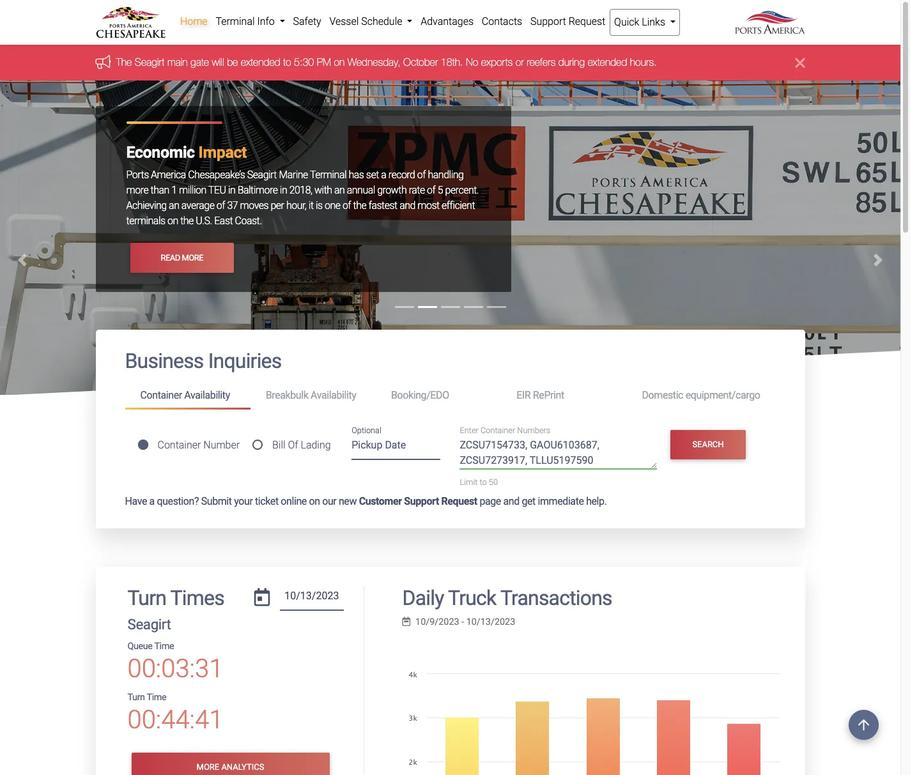 Task type: locate. For each thing, give the bounding box(es) containing it.
time inside queue time 00:03:31
[[154, 641, 174, 652]]

request
[[569, 15, 606, 27], [442, 495, 478, 507]]

quick
[[615, 16, 640, 28]]

10/9/2023 - 10/13/2023
[[416, 617, 516, 628]]

1 vertical spatial container
[[481, 426, 516, 435]]

time for 00:44:41
[[147, 692, 166, 703]]

a right set
[[381, 169, 386, 181]]

bill
[[272, 439, 286, 451]]

eir
[[517, 390, 531, 402]]

achieving
[[126, 200, 167, 212]]

1 vertical spatial terminal
[[310, 169, 347, 181]]

new
[[339, 495, 357, 507]]

0 vertical spatial turn
[[128, 586, 166, 610]]

than
[[151, 184, 169, 197]]

2 vertical spatial on
[[309, 495, 320, 507]]

2 availability from the left
[[311, 390, 356, 402]]

1 vertical spatial the
[[180, 215, 194, 227]]

1 in from the left
[[228, 184, 235, 197]]

0 horizontal spatial request
[[442, 495, 478, 507]]

ticket
[[255, 495, 279, 507]]

domestic
[[642, 390, 684, 402]]

0 horizontal spatial availability
[[184, 390, 230, 402]]

5:30
[[294, 57, 314, 68]]

seagirt up baltimore
[[247, 169, 277, 181]]

0 vertical spatial time
[[154, 641, 174, 652]]

2 horizontal spatial on
[[334, 57, 345, 68]]

container number
[[158, 439, 240, 451]]

pm
[[317, 57, 331, 68]]

no
[[466, 57, 479, 68]]

support right customer
[[404, 495, 439, 507]]

0 vertical spatial on
[[334, 57, 345, 68]]

0 vertical spatial a
[[381, 169, 386, 181]]

and left get
[[504, 495, 520, 507]]

0 vertical spatial and
[[400, 200, 416, 212]]

1 horizontal spatial a
[[381, 169, 386, 181]]

1 horizontal spatial availability
[[311, 390, 356, 402]]

on right "pm"
[[334, 57, 345, 68]]

reefers
[[527, 57, 556, 68]]

1 vertical spatial more
[[197, 763, 219, 773]]

terminal left info at the left top of page
[[216, 15, 255, 27]]

the down annual
[[353, 200, 367, 212]]

container
[[140, 390, 182, 402], [481, 426, 516, 435], [158, 439, 201, 451]]

1 horizontal spatial in
[[280, 184, 287, 197]]

0 vertical spatial container
[[140, 390, 182, 402]]

request left quick
[[569, 15, 606, 27]]

baltimore
[[238, 184, 278, 197]]

more
[[182, 253, 203, 263], [197, 763, 219, 773]]

0 horizontal spatial terminal
[[216, 15, 255, 27]]

online
[[281, 495, 307, 507]]

moves
[[240, 200, 269, 212]]

1 horizontal spatial to
[[480, 478, 487, 487]]

availability
[[184, 390, 230, 402], [311, 390, 356, 402]]

turn times
[[128, 586, 224, 610]]

0 vertical spatial the
[[353, 200, 367, 212]]

seagirt right the
[[135, 57, 165, 68]]

seagirt
[[135, 57, 165, 68], [247, 169, 277, 181], [128, 616, 171, 633]]

fastest
[[369, 200, 398, 212]]

exports
[[481, 57, 513, 68]]

1 vertical spatial turn
[[128, 692, 145, 703]]

on inside alert
[[334, 57, 345, 68]]

0 horizontal spatial a
[[149, 495, 155, 507]]

1 horizontal spatial and
[[504, 495, 520, 507]]

turn for turn times
[[128, 586, 166, 610]]

1 vertical spatial time
[[147, 692, 166, 703]]

2018,
[[289, 184, 312, 197]]

container right "enter"
[[481, 426, 516, 435]]

hours.
[[630, 57, 657, 68]]

1 vertical spatial request
[[442, 495, 478, 507]]

home link
[[176, 9, 212, 35]]

turn up 00:44:41
[[128, 692, 145, 703]]

the left u.s.
[[180, 215, 194, 227]]

submit
[[201, 495, 232, 507]]

18th.
[[441, 57, 463, 68]]

daily truck transactions
[[403, 586, 612, 610]]

schedule
[[361, 15, 402, 27]]

50
[[489, 478, 498, 487]]

availability down business inquiries
[[184, 390, 230, 402]]

1 vertical spatial seagirt
[[247, 169, 277, 181]]

breakbulk availability link
[[250, 384, 376, 408]]

0 horizontal spatial in
[[228, 184, 235, 197]]

limit to 50
[[460, 478, 498, 487]]

time up 00:44:41
[[147, 692, 166, 703]]

wednesday,
[[348, 57, 401, 68]]

turn
[[128, 586, 166, 610], [128, 692, 145, 703]]

of right one
[[343, 200, 351, 212]]

on left our
[[309, 495, 320, 507]]

turn for turn time 00:44:41
[[128, 692, 145, 703]]

our
[[322, 495, 337, 507]]

an
[[334, 184, 345, 197], [169, 200, 179, 212]]

october
[[403, 57, 438, 68]]

the seagirt main gate will be extended to 5:30 pm on wednesday, october 18th.  no exports or reefers during extended hours. link
[[116, 57, 657, 68]]

the
[[116, 57, 132, 68]]

1 horizontal spatial an
[[334, 184, 345, 197]]

u.s.
[[196, 215, 212, 227]]

seagirt up queue
[[128, 616, 171, 633]]

time right queue
[[154, 641, 174, 652]]

0 horizontal spatial to
[[283, 57, 291, 68]]

1 vertical spatial an
[[169, 200, 179, 212]]

support inside main content
[[404, 495, 439, 507]]

1 vertical spatial and
[[504, 495, 520, 507]]

1 horizontal spatial the
[[353, 200, 367, 212]]

to left 50
[[480, 478, 487, 487]]

with
[[315, 184, 332, 197]]

read more
[[161, 253, 203, 263]]

container for container number
[[158, 439, 201, 451]]

million
[[179, 184, 206, 197]]

extended right be
[[241, 57, 280, 68]]

5
[[438, 184, 443, 197]]

a right have
[[149, 495, 155, 507]]

1 horizontal spatial support
[[531, 15, 566, 27]]

terminal
[[216, 15, 255, 27], [310, 169, 347, 181]]

1 turn from the top
[[128, 586, 166, 610]]

extended right during
[[588, 57, 627, 68]]

terminals
[[126, 215, 165, 227]]

00:03:31
[[128, 654, 223, 684]]

read more link
[[130, 243, 234, 273]]

0 vertical spatial seagirt
[[135, 57, 165, 68]]

time inside turn time 00:44:41
[[147, 692, 166, 703]]

on inside main content
[[309, 495, 320, 507]]

0 horizontal spatial the
[[180, 215, 194, 227]]

it
[[309, 200, 314, 212]]

calendar day image
[[254, 589, 270, 607]]

on right the terminals
[[168, 215, 178, 227]]

breakbulk availability
[[266, 390, 356, 402]]

1 horizontal spatial on
[[309, 495, 320, 507]]

advantages
[[421, 15, 474, 27]]

container left number
[[158, 439, 201, 451]]

most
[[418, 200, 440, 212]]

0 vertical spatial request
[[569, 15, 606, 27]]

availability for container availability
[[184, 390, 230, 402]]

1 horizontal spatial extended
[[588, 57, 627, 68]]

container down business
[[140, 390, 182, 402]]

and
[[400, 200, 416, 212], [504, 495, 520, 507]]

links
[[642, 16, 666, 28]]

to left 5:30
[[283, 57, 291, 68]]

1 vertical spatial a
[[149, 495, 155, 507]]

1 vertical spatial on
[[168, 215, 178, 227]]

a inside ports america chesapeake's seagirt marine terminal has set a record of handling more than 1 million teu in baltimore in 2018,                         with an annual growth rate of 5 percent. achieving an average of 37 moves per hour, it is one of the fastest and most efficient terminals on the u.s. east coast.
[[381, 169, 386, 181]]

turn inside turn time 00:44:41
[[128, 692, 145, 703]]

0 horizontal spatial support
[[404, 495, 439, 507]]

seagirt inside alert
[[135, 57, 165, 68]]

immediate
[[538, 495, 584, 507]]

0 vertical spatial an
[[334, 184, 345, 197]]

help.
[[586, 495, 607, 507]]

0 vertical spatial to
[[283, 57, 291, 68]]

request down limit at the right bottom of page
[[442, 495, 478, 507]]

0 horizontal spatial and
[[400, 200, 416, 212]]

1 vertical spatial to
[[480, 478, 487, 487]]

be
[[227, 57, 238, 68]]

main content
[[86, 330, 815, 776]]

rate
[[409, 184, 425, 197]]

in right teu
[[228, 184, 235, 197]]

0 horizontal spatial extended
[[241, 57, 280, 68]]

terminal up with
[[310, 169, 347, 181]]

search
[[693, 440, 724, 450]]

america
[[151, 169, 186, 181]]

1 horizontal spatial terminal
[[310, 169, 347, 181]]

0 horizontal spatial on
[[168, 215, 178, 227]]

an down "1"
[[169, 200, 179, 212]]

teu
[[208, 184, 226, 197]]

support up reefers
[[531, 15, 566, 27]]

safety
[[293, 15, 321, 27]]

more right read
[[182, 253, 203, 263]]

and down rate
[[400, 200, 416, 212]]

None text field
[[280, 586, 344, 611]]

in up per
[[280, 184, 287, 197]]

2 vertical spatial container
[[158, 439, 201, 451]]

economic engine image
[[0, 81, 901, 470]]

more
[[126, 184, 148, 197]]

and inside main content
[[504, 495, 520, 507]]

a
[[381, 169, 386, 181], [149, 495, 155, 507]]

2 turn from the top
[[128, 692, 145, 703]]

availability for breakbulk availability
[[311, 390, 356, 402]]

analytics
[[221, 763, 264, 773]]

1 vertical spatial support
[[404, 495, 439, 507]]

container availability
[[140, 390, 230, 402]]

container for container availability
[[140, 390, 182, 402]]

safety link
[[289, 9, 325, 35]]

1 availability from the left
[[184, 390, 230, 402]]

availability right breakbulk
[[311, 390, 356, 402]]

enter
[[460, 426, 479, 435]]

bullhorn image
[[96, 55, 116, 69]]

more left analytics
[[197, 763, 219, 773]]

support request
[[531, 15, 606, 27]]

seagirt inside ports america chesapeake's seagirt marine terminal has set a record of handling more than 1 million teu in baltimore in 2018,                         with an annual growth rate of 5 percent. achieving an average of 37 moves per hour, it is one of the fastest and most efficient terminals on the u.s. east coast.
[[247, 169, 277, 181]]

turn up queue
[[128, 586, 166, 610]]

1 horizontal spatial request
[[569, 15, 606, 27]]

of up rate
[[417, 169, 426, 181]]

an right with
[[334, 184, 345, 197]]



Task type: vqa. For each thing, say whether or not it's contained in the screenshot.
the right in
yes



Task type: describe. For each thing, give the bounding box(es) containing it.
go to top image
[[849, 710, 879, 740]]

more inside main content
[[197, 763, 219, 773]]

efficient
[[442, 200, 475, 212]]

annual
[[347, 184, 375, 197]]

customer support request link
[[359, 495, 478, 507]]

10/9/2023
[[416, 617, 459, 628]]

time for 00:03:31
[[154, 641, 174, 652]]

0 vertical spatial terminal
[[216, 15, 255, 27]]

the seagirt main gate will be extended to 5:30 pm on wednesday, october 18th.  no exports or reefers during extended hours.
[[116, 57, 657, 68]]

handling
[[428, 169, 464, 181]]

one
[[325, 200, 340, 212]]

page
[[480, 495, 501, 507]]

Optional text field
[[352, 435, 441, 460]]

reprint
[[533, 390, 564, 402]]

equipment/cargo
[[686, 390, 761, 402]]

economic
[[126, 143, 195, 162]]

1 extended from the left
[[241, 57, 280, 68]]

limit
[[460, 478, 478, 487]]

vessel schedule
[[330, 15, 405, 27]]

booking/edo
[[391, 390, 449, 402]]

transactions
[[501, 586, 612, 610]]

0 vertical spatial more
[[182, 253, 203, 263]]

turn time 00:44:41
[[128, 692, 223, 735]]

east
[[214, 215, 233, 227]]

economic impact
[[126, 143, 247, 162]]

10/13/2023
[[467, 617, 516, 628]]

and inside ports america chesapeake's seagirt marine terminal has set a record of handling more than 1 million teu in baltimore in 2018,                         with an annual growth rate of 5 percent. achieving an average of 37 moves per hour, it is one of the fastest and most efficient terminals on the u.s. east coast.
[[400, 200, 416, 212]]

daily
[[403, 586, 444, 610]]

breakbulk
[[266, 390, 308, 402]]

has
[[349, 169, 364, 181]]

support request link
[[527, 9, 610, 35]]

coast.
[[235, 215, 262, 227]]

have a question? submit your ticket online on our new customer support request page and get immediate help.
[[125, 495, 607, 507]]

marine
[[279, 169, 308, 181]]

inquiries
[[208, 349, 282, 374]]

have
[[125, 495, 147, 507]]

customer
[[359, 495, 402, 507]]

2 extended from the left
[[588, 57, 627, 68]]

business inquiries
[[125, 349, 282, 374]]

gate
[[191, 57, 209, 68]]

none text field inside main content
[[280, 586, 344, 611]]

more analytics
[[197, 763, 264, 773]]

the seagirt main gate will be extended to 5:30 pm on wednesday, october 18th.  no exports or reefers during extended hours. alert
[[0, 45, 901, 81]]

close image
[[796, 55, 805, 71]]

calendar week image
[[403, 618, 411, 627]]

2 vertical spatial seagirt
[[128, 616, 171, 633]]

container availability link
[[125, 384, 250, 410]]

to inside main content
[[480, 478, 487, 487]]

of left 5
[[427, 184, 436, 197]]

info
[[257, 15, 275, 27]]

contacts
[[482, 15, 522, 27]]

on inside ports america chesapeake's seagirt marine terminal has set a record of handling more than 1 million teu in baltimore in 2018,                         with an annual growth rate of 5 percent. achieving an average of 37 moves per hour, it is one of the fastest and most efficient terminals on the u.s. east coast.
[[168, 215, 178, 227]]

2 in from the left
[[280, 184, 287, 197]]

to inside alert
[[283, 57, 291, 68]]

0 vertical spatial support
[[531, 15, 566, 27]]

lading
[[301, 439, 331, 451]]

your
[[234, 495, 253, 507]]

impact
[[199, 143, 247, 162]]

-
[[462, 617, 464, 628]]

0 horizontal spatial an
[[169, 200, 179, 212]]

of left 37
[[217, 200, 225, 212]]

get
[[522, 495, 536, 507]]

terminal inside ports america chesapeake's seagirt marine terminal has set a record of handling more than 1 million teu in baltimore in 2018,                         with an annual growth rate of 5 percent. achieving an average of 37 moves per hour, it is one of the fastest and most efficient terminals on the u.s. east coast.
[[310, 169, 347, 181]]

00:44:41
[[128, 705, 223, 735]]

per
[[271, 200, 284, 212]]

eir reprint
[[517, 390, 564, 402]]

advantages link
[[417, 9, 478, 35]]

queue
[[128, 641, 153, 652]]

times
[[170, 586, 224, 610]]

quick links
[[615, 16, 668, 28]]

question?
[[157, 495, 199, 507]]

ports
[[126, 169, 149, 181]]

truck
[[448, 586, 496, 610]]

hour,
[[286, 200, 307, 212]]

percent.
[[445, 184, 479, 197]]

vessel schedule link
[[325, 9, 417, 35]]

1
[[171, 184, 177, 197]]

enter container numbers
[[460, 426, 551, 435]]

Enter Container Numbers text field
[[460, 438, 657, 470]]

ports america chesapeake's seagirt marine terminal has set a record of handling more than 1 million teu in baltimore in 2018,                         with an annual growth rate of 5 percent. achieving an average of 37 moves per hour, it is one of the fastest and most efficient terminals on the u.s. east coast.
[[126, 169, 479, 227]]

record
[[389, 169, 415, 181]]

terminal info
[[216, 15, 277, 27]]

optional
[[352, 426, 382, 435]]

main
[[167, 57, 188, 68]]

of
[[288, 439, 298, 451]]

numbers
[[518, 426, 551, 435]]

home
[[180, 15, 208, 27]]

during
[[559, 57, 585, 68]]

average
[[181, 200, 214, 212]]

main content containing 00:03:31
[[86, 330, 815, 776]]

read
[[161, 253, 180, 263]]

domestic equipment/cargo
[[642, 390, 761, 402]]



